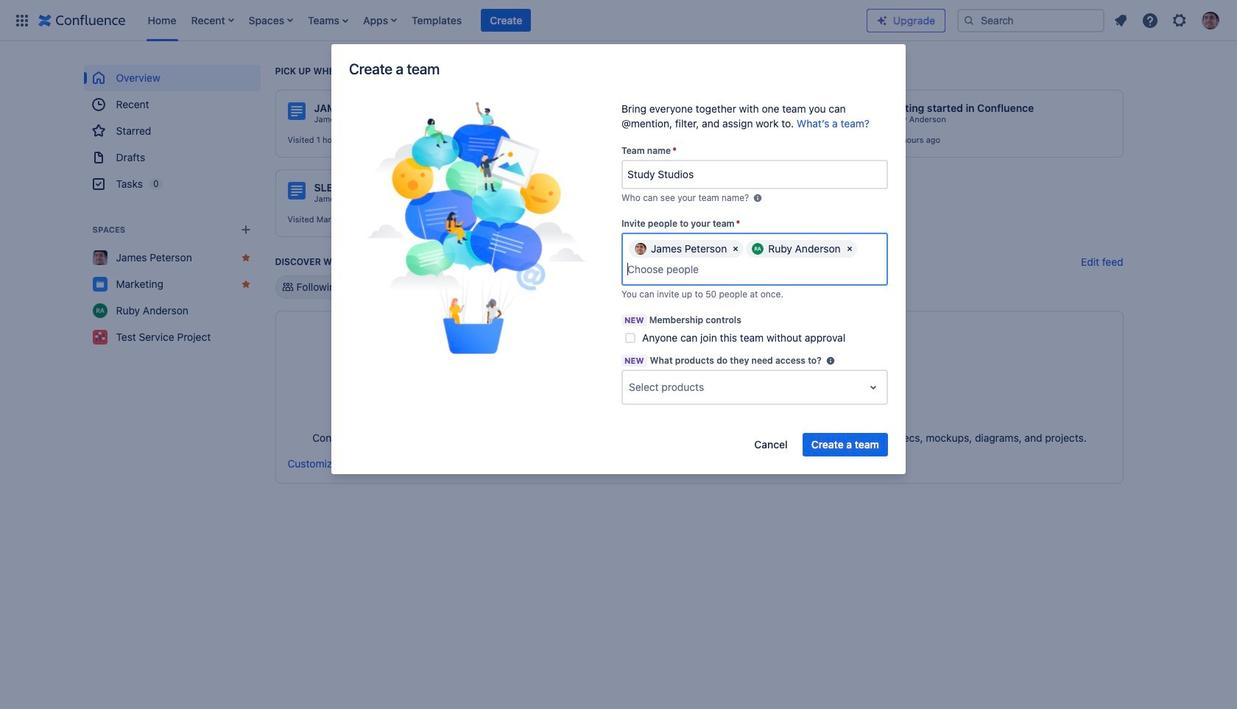 Task type: describe. For each thing, give the bounding box(es) containing it.
1 horizontal spatial list
[[1108, 7, 1229, 34]]

clear image
[[730, 243, 742, 255]]

e.g. HR Team, Redesign Project, Team Mango field
[[623, 161, 887, 188]]

create a team element
[[350, 102, 604, 358]]

your team name is visible to anyone in your organisation. it may be visible on work shared outside your organisation. image
[[752, 192, 764, 204]]

global element
[[9, 0, 867, 41]]

1 unstar this space image from the top
[[240, 252, 252, 264]]

search image
[[964, 14, 976, 26]]



Task type: vqa. For each thing, say whether or not it's contained in the screenshot.
the Shiba Task Force Software project at the top left of page
no



Task type: locate. For each thing, give the bounding box(es) containing it.
list
[[140, 0, 867, 41], [1108, 7, 1229, 34]]

1 horizontal spatial list item
[[304, 0, 353, 41]]

1 vertical spatial unstar this space image
[[240, 279, 252, 290]]

settings icon image
[[1172, 11, 1189, 29]]

create a space image
[[237, 221, 255, 239]]

0 vertical spatial unstar this space image
[[240, 252, 252, 264]]

:wave: image
[[862, 103, 879, 121], [862, 103, 879, 121]]

select from this list of atlassian products used by your organization. the addition of any new licenses may affect billing.{br}if you're not an admin, your product requests will be sent to one for approval.{br}access to these products will not be automatically granted for future members added to this team. image
[[825, 355, 837, 367]]

Search field
[[958, 8, 1105, 32]]

unstar this space image
[[240, 252, 252, 264], [240, 279, 252, 290]]

2 horizontal spatial list item
[[481, 8, 532, 32]]

create a team image
[[366, 102, 587, 354]]

2 unstar this space image from the top
[[240, 279, 252, 290]]

list item inside the global element
[[481, 8, 532, 32]]

clear image
[[844, 243, 856, 255]]

banner
[[0, 0, 1238, 41]]

open image
[[865, 379, 883, 396]]

premium image
[[877, 14, 889, 26]]

0 horizontal spatial list item
[[187, 0, 238, 41]]

Choose people text field
[[628, 262, 718, 277]]

confluence image
[[38, 11, 126, 29], [38, 11, 126, 29]]

list item
[[187, 0, 238, 41], [304, 0, 353, 41], [481, 8, 532, 32]]

None search field
[[958, 8, 1105, 32]]

0 horizontal spatial list
[[140, 0, 867, 41]]

group
[[84, 65, 260, 197]]



